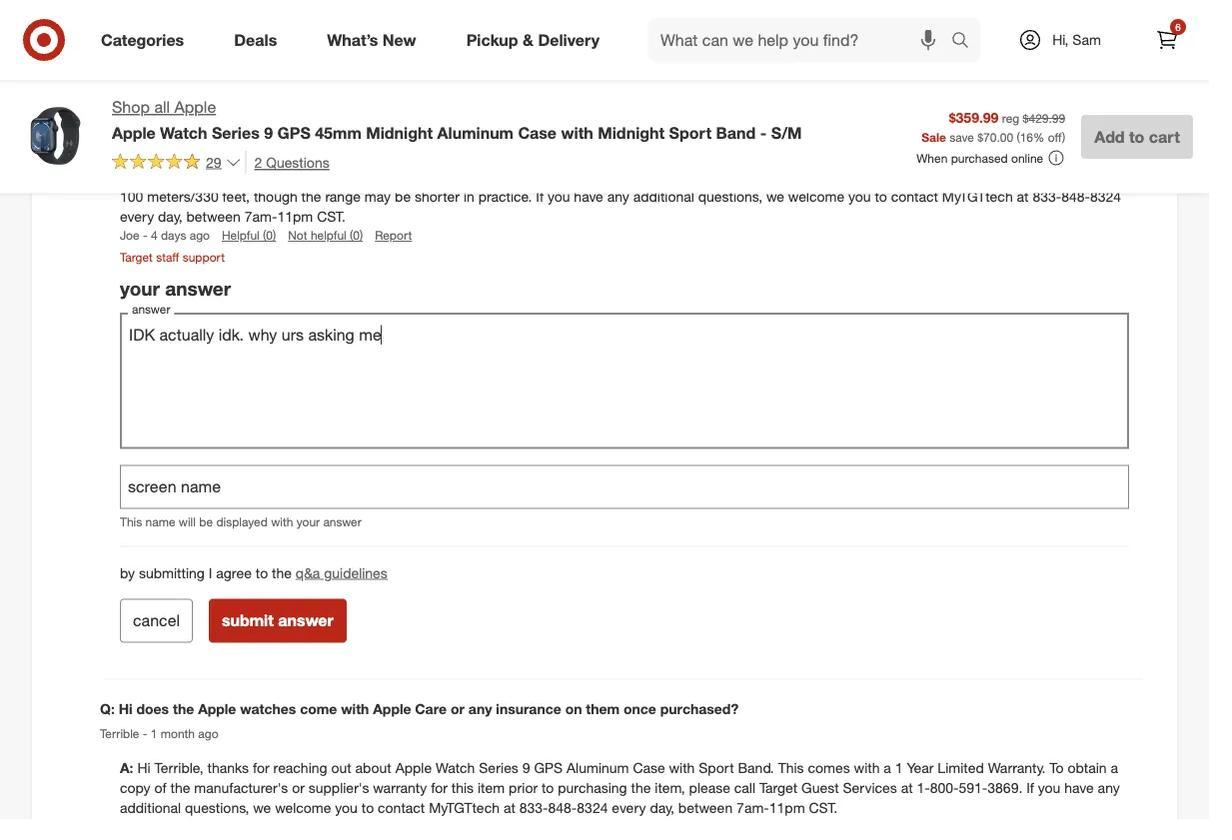 Task type: locate. For each thing, give the bounding box(es) containing it.
apple right all
[[174, 97, 216, 117]]

- right terrible
[[143, 727, 147, 742]]

1 vertical spatial sport
[[700, 168, 735, 186]]

gps
[[277, 123, 311, 142], [535, 168, 564, 186], [534, 760, 563, 777]]

1 vertical spatial ago
[[190, 228, 210, 243]]

11pm inside hi terrible, thanks for reaching out about apple watch series 9 gps aluminum case with sport band.    this comes with a 1 year limited warranty. to obtain a copy of the manufacturer's or supplier's warranty for this item prior to purchasing the item, please call target guest services at 1-800-591-3869.    if you have any additional questions, we welcome you to contact mytgttech at 833-848-8324 every day, between 7am-11pm cst.
[[769, 800, 805, 817]]

range left may
[[325, 188, 361, 205]]

reaching inside hi autumn, thanks for reaching out about apple watch series 9 gps aluminum case with sport band.     bluetooth on the apple watch has a maximum range of 100 meters/330 feet, though the range may be shorter in practice.     if you have any additional questions, we welcome you to contact mytgttech at 833-848-8324 every day, between 7am-11pm cst.
[[275, 168, 329, 186]]

2 horizontal spatial any
[[1098, 780, 1120, 797]]

not helpful  (0) button
[[288, 227, 363, 244]]

sport inside shop all apple apple watch series 9 gps 45mm midnight aluminum case with midnight sport band - s/m
[[669, 123, 712, 142]]

2 vertical spatial aluminum
[[567, 760, 629, 777]]

them
[[586, 700, 620, 718]]

1 vertical spatial thanks
[[207, 760, 249, 777]]

2 vertical spatial your
[[297, 514, 320, 529]]

aluminum inside shop all apple apple watch series 9 gps 45mm midnight aluminum case with midnight sport band - s/m
[[437, 123, 514, 142]]

1 (0) from the left
[[263, 228, 276, 243]]

reaching up though
[[275, 168, 329, 186]]

sport for bluetooth
[[700, 168, 735, 186]]

reaching inside hi terrible, thanks for reaching out about apple watch series 9 gps aluminum case with sport band.    this comes with a 1 year limited warranty. to obtain a copy of the manufacturer's or supplier's warranty for this item prior to purchasing the item, please call target guest services at 1-800-591-3869.    if you have any additional questions, we welcome you to contact mytgttech at 833-848-8324 every day, between 7am-11pm cst.
[[273, 760, 327, 777]]

image of apple watch series 9 gps 45mm midnight aluminum case with midnight sport band - s/m image
[[16, 96, 96, 176]]

11pm inside hi autumn, thanks for reaching out about apple watch series 9 gps aluminum case with sport band.     bluetooth on the apple watch has a maximum range of 100 meters/330 feet, though the range may be shorter in practice.     if you have any additional questions, we welcome you to contact mytgttech at 833-848-8324 every day, between 7am-11pm cst.
[[277, 208, 313, 225]]

0 vertical spatial every
[[120, 208, 154, 225]]

0 vertical spatial hi
[[137, 168, 150, 186]]

hi, sam
[[1052, 31, 1101, 48]]

0 horizontal spatial have
[[574, 188, 603, 205]]

0 vertical spatial your
[[322, 108, 352, 126]]

band. inside hi terrible, thanks for reaching out about apple watch series 9 gps aluminum case with sport band.    this comes with a 1 year limited warranty. to obtain a copy of the manufacturer's or supplier's warranty for this item prior to purchasing the item, please call target guest services at 1-800-591-3869.    if you have any additional questions, we welcome you to contact mytgttech at 833-848-8324 every day, between 7am-11pm cst.
[[738, 760, 774, 777]]

helpful
[[222, 228, 260, 243]]

1 vertical spatial have
[[1065, 780, 1094, 797]]

range
[[1074, 168, 1109, 186], [325, 188, 361, 205]]

hi for hi terrible, thanks for reaching out about apple watch series 9 gps aluminum case with sport band.    this comes with a 1 year limited warranty. to obtain a copy of the manufacturer's or supplier's warranty for this item prior to purchasing the item, please call target guest services at 1-800-591-3869.    if you have any additional questions, we welcome you to contact mytgttech at 833-848-8324 every day, between 7am-11pm cst.
[[137, 760, 150, 777]]

hi inside hi autumn, thanks for reaching out about apple watch series 9 gps aluminum case with sport band.     bluetooth on the apple watch has a maximum range of 100 meters/330 feet, though the range may be shorter in practice.     if you have any additional questions, we welcome you to contact mytgttech at 833-848-8324 every day, between 7am-11pm cst.
[[137, 168, 150, 186]]

services
[[843, 780, 897, 797]]

1 horizontal spatial welcome
[[788, 188, 845, 205]]

1 vertical spatial on
[[565, 700, 582, 718]]

the
[[423, 108, 445, 126], [864, 168, 884, 186], [301, 188, 321, 205], [272, 564, 292, 582], [173, 700, 194, 718], [170, 780, 190, 797], [631, 780, 651, 797]]

purchasing
[[558, 780, 627, 797]]

0 vertical spatial if
[[536, 188, 544, 205]]

0 horizontal spatial between
[[186, 208, 241, 225]]

add
[[1094, 127, 1125, 146]]

agree
[[216, 564, 252, 582]]

or left the supplier's
[[292, 780, 305, 797]]

0 vertical spatial 1
[[151, 727, 157, 742]]

0 horizontal spatial on
[[565, 700, 582, 718]]

q&a
[[100, 53, 141, 76]]

2 horizontal spatial your
[[322, 108, 352, 126]]

1 vertical spatial answer
[[323, 514, 362, 529]]

for right phone in the left of the page
[[401, 108, 420, 126]]

shop all apple apple watch series 9 gps 45mm midnight aluminum case with midnight sport band - s/m
[[112, 97, 802, 142]]

1 vertical spatial mytgttech
[[429, 800, 500, 817]]

band
[[716, 123, 756, 142]]

practice.
[[478, 188, 532, 205]]

8324 inside hi autumn, thanks for reaching out about apple watch series 9 gps aluminum case with sport band.     bluetooth on the apple watch has a maximum range of 100 meters/330 feet, though the range may be shorter in practice.     if you have any additional questions, we welcome you to contact mytgttech at 833-848-8324 every day, between 7am-11pm cst.
[[1090, 188, 1121, 205]]

apple down shop on the top left of page
[[112, 123, 156, 142]]

1 vertical spatial welcome
[[275, 800, 331, 817]]

1 vertical spatial additional
[[120, 800, 181, 817]]

watch up in
[[437, 168, 476, 186]]

days right 4
[[161, 228, 186, 243]]

0 horizontal spatial 833-
[[519, 800, 548, 817]]

questions, inside hi terrible, thanks for reaching out about apple watch series 9 gps aluminum case with sport band.    this comes with a 1 year limited warranty. to obtain a copy of the manufacturer's or supplier's warranty for this item prior to purchasing the item, please call target guest services at 1-800-591-3869.    if you have any additional questions, we welcome you to contact mytgttech at 833-848-8324 every day, between 7am-11pm cst.
[[185, 800, 249, 817]]

848- down maximum
[[1061, 188, 1090, 205]]

about inside hi terrible, thanks for reaching out about apple watch series 9 gps aluminum case with sport band.    this comes with a 1 year limited warranty. to obtain a copy of the manufacturer's or supplier's warranty for this item prior to purchasing the item, please call target guest services at 1-800-591-3869.    if you have any additional questions, we welcome you to contact mytgttech at 833-848-8324 every day, between 7am-11pm cst.
[[355, 760, 391, 777]]

848- inside hi autumn, thanks for reaching out about apple watch series 9 gps aluminum case with sport band.     bluetooth on the apple watch has a maximum range of 100 meters/330 feet, though the range may be shorter in practice.     if you have any additional questions, we welcome you to contact mytgttech at 833-848-8324 every day, between 7am-11pm cst.
[[1061, 188, 1090, 205]]

0 vertical spatial 9
[[264, 123, 273, 142]]

additional inside hi terrible, thanks for reaching out about apple watch series 9 gps aluminum case with sport band.    this comes with a 1 year limited warranty. to obtain a copy of the manufacturer's or supplier's warranty for this item prior to purchasing the item, please call target guest services at 1-800-591-3869.    if you have any additional questions, we welcome you to contact mytgttech at 833-848-8324 every day, between 7am-11pm cst.
[[120, 800, 181, 817]]

a up services
[[884, 760, 891, 777]]

online
[[1011, 150, 1043, 165]]

day, down "item," on the bottom right
[[650, 800, 674, 817]]

at
[[1017, 188, 1029, 205], [901, 780, 913, 797], [504, 800, 515, 817]]

sport inside hi autumn, thanks for reaching out about apple watch series 9 gps aluminum case with sport band.     bluetooth on the apple watch has a maximum range of 100 meters/330 feet, though the range may be shorter in practice.     if you have any additional questions, we welcome you to contact mytgttech at 833-848-8324 every day, between 7am-11pm cst.
[[700, 168, 735, 186]]

2 vertical spatial series
[[479, 760, 518, 777]]

about up warranty
[[355, 760, 391, 777]]

1 horizontal spatial or
[[451, 700, 465, 718]]

0 horizontal spatial every
[[120, 208, 154, 225]]

we inside hi terrible, thanks for reaching out about apple watch series 9 gps aluminum case with sport band.    this comes with a 1 year limited warranty. to obtain a copy of the manufacturer's or supplier's warranty for this item prior to purchasing the item, please call target guest services at 1-800-591-3869.    if you have any additional questions, we welcome you to contact mytgttech at 833-848-8324 every day, between 7am-11pm cst.
[[253, 800, 271, 817]]

2 vertical spatial ago
[[198, 727, 218, 742]]

reaching up the supplier's
[[273, 760, 327, 777]]

1 horizontal spatial we
[[766, 188, 784, 205]]

out for may
[[332, 168, 353, 186]]

may
[[364, 188, 391, 205]]

- left s/m
[[760, 123, 767, 142]]

gps up prior
[[534, 760, 563, 777]]

out
[[332, 168, 353, 186], [331, 760, 351, 777]]

pickup
[[466, 30, 518, 50]]

gps inside hi autumn, thanks for reaching out about apple watch series 9 gps aluminum case with sport band.     bluetooth on the apple watch has a maximum range of 100 meters/330 feet, though the range may be shorter in practice.     if you have any additional questions, we welcome you to contact mytgttech at 833-848-8324 every day, between 7am-11pm cst.
[[535, 168, 564, 186]]

warranty.
[[988, 760, 1046, 777]]

the up month
[[173, 700, 194, 718]]

be left "away"
[[229, 108, 245, 126]]

ago right month
[[198, 727, 218, 742]]

1 horizontal spatial this
[[778, 760, 804, 777]]

8324 down purchasing
[[577, 800, 608, 817]]

days right 8
[[162, 135, 187, 150]]

0 vertical spatial out
[[332, 168, 353, 186]]

gps down still
[[535, 168, 564, 186]]

helpful  (0) button
[[222, 227, 276, 244]]

0 horizontal spatial be
[[199, 514, 213, 529]]

we down manufacturer's
[[253, 800, 271, 817]]

1 horizontal spatial additional
[[633, 188, 694, 205]]

every
[[120, 208, 154, 225], [612, 800, 646, 817]]

contact
[[891, 188, 938, 205], [378, 800, 425, 817]]

2 vertical spatial 9
[[522, 760, 530, 777]]

None text field
[[120, 465, 1129, 509]]

days
[[162, 135, 187, 150], [161, 228, 186, 243]]

$359.99
[[949, 108, 999, 126]]

ago inside q: how far can you be away from your phone for the apple watch to still work? autumn - 8 days ago
[[190, 135, 211, 150]]

9 up the 2 questions link
[[264, 123, 273, 142]]

1 vertical spatial hi
[[119, 700, 133, 718]]

if
[[536, 188, 544, 205], [1026, 780, 1034, 797]]

apple up warranty
[[395, 760, 432, 777]]

0 horizontal spatial day,
[[158, 208, 182, 225]]

833- down maximum
[[1033, 188, 1061, 205]]

q&a (2)
[[100, 53, 168, 76]]

range down the add
[[1074, 168, 1109, 186]]

series up item on the left of page
[[479, 760, 518, 777]]

cst. inside hi autumn, thanks for reaching out about apple watch series 9 gps aluminum case with sport band.     bluetooth on the apple watch has a maximum range of 100 meters/330 feet, though the range may be shorter in practice.     if you have any additional questions, we welcome you to contact mytgttech at 833-848-8324 every day, between 7am-11pm cst.
[[317, 208, 346, 225]]

out up the supplier's
[[331, 760, 351, 777]]

1 vertical spatial reaching
[[273, 760, 327, 777]]

answer inside submit answer button
[[278, 611, 334, 631]]

a inside hi autumn, thanks for reaching out about apple watch series 9 gps aluminum case with sport band.     bluetooth on the apple watch has a maximum range of 100 meters/330 feet, though the range may be shorter in practice.     if you have any additional questions, we welcome you to contact mytgttech at 833-848-8324 every day, between 7am-11pm cst.
[[997, 168, 1005, 186]]

day, up joe - 4 days ago
[[158, 208, 182, 225]]

0 vertical spatial any
[[607, 188, 629, 205]]

11pm down the guest
[[769, 800, 805, 817]]

1 vertical spatial 1
[[895, 760, 903, 777]]

a right has
[[997, 168, 1005, 186]]

comes
[[808, 760, 850, 777]]

answer down q&a
[[278, 611, 334, 631]]

2 midnight from the left
[[598, 123, 665, 142]]

1 vertical spatial 848-
[[548, 800, 577, 817]]

for up though
[[254, 168, 271, 186]]

any inside q: hi does the apple watches come with apple care or any insurance on them once purchased? terrible - 1 month ago
[[468, 700, 492, 718]]

thanks inside hi autumn, thanks for reaching out about apple watch series 9 gps aluminum case with sport band.     bluetooth on the apple watch has a maximum range of 100 meters/330 feet, though the range may be shorter in practice.     if you have any additional questions, we welcome you to contact mytgttech at 833-848-8324 every day, between 7am-11pm cst.
[[209, 168, 250, 186]]

thanks for autumn,
[[209, 168, 250, 186]]

hi up 100
[[137, 168, 150, 186]]

0 vertical spatial on
[[844, 168, 860, 186]]

848-
[[1061, 188, 1090, 205], [548, 800, 577, 817]]

or right "care"
[[451, 700, 465, 718]]

watch inside hi terrible, thanks for reaching out about apple watch series 9 gps aluminum case with sport band.    this comes with a 1 year limited warranty. to obtain a copy of the manufacturer's or supplier's warranty for this item prior to purchasing the item, please call target guest services at 1-800-591-3869.    if you have any additional questions, we welcome you to contact mytgttech at 833-848-8324 every day, between 7am-11pm cst.
[[436, 760, 475, 777]]

q: up terrible
[[100, 700, 115, 718]]

1 vertical spatial case
[[634, 168, 666, 186]]

target
[[120, 249, 153, 264], [759, 780, 798, 797]]

8324
[[1090, 188, 1121, 205], [577, 800, 608, 817]]

0 vertical spatial be
[[229, 108, 245, 126]]

have
[[574, 188, 603, 205], [1065, 780, 1094, 797]]

0 vertical spatial aluminum
[[437, 123, 514, 142]]

0 horizontal spatial any
[[468, 700, 492, 718]]

0 vertical spatial thanks
[[209, 168, 250, 186]]

1 vertical spatial 7am-
[[737, 800, 769, 817]]

questions, down band
[[698, 188, 763, 205]]

hi autumn, thanks for reaching out about apple watch series 9 gps aluminum case with sport band.     bluetooth on the apple watch has a maximum range of 100 meters/330 feet, though the range may be shorter in practice.     if you have any additional questions, we welcome you to contact mytgttech at 833-848-8324 every day, between 7am-11pm cst.
[[120, 168, 1125, 225]]

0 vertical spatial 11pm
[[277, 208, 313, 225]]

we inside hi autumn, thanks for reaching out about apple watch series 9 gps aluminum case with sport band.     bluetooth on the apple watch has a maximum range of 100 meters/330 feet, though the range may be shorter in practice.     if you have any additional questions, we welcome you to contact mytgttech at 833-848-8324 every day, between 7am-11pm cst.
[[766, 188, 784, 205]]

0 vertical spatial additional
[[633, 188, 694, 205]]

2 vertical spatial any
[[1098, 780, 1120, 797]]

band. for call
[[738, 760, 774, 777]]

between down please at bottom right
[[678, 800, 733, 817]]

gps up 2 questions
[[277, 123, 311, 142]]

thanks inside hi terrible, thanks for reaching out about apple watch series 9 gps aluminum case with sport band.    this comes with a 1 year limited warranty. to obtain a copy of the manufacturer's or supplier's warranty for this item prior to purchasing the item, please call target guest services at 1-800-591-3869.    if you have any additional questions, we welcome you to contact mytgttech at 833-848-8324 every day, between 7am-11pm cst.
[[207, 760, 249, 777]]

for inside hi autumn, thanks for reaching out about apple watch series 9 gps aluminum case with sport band.     bluetooth on the apple watch has a maximum range of 100 meters/330 feet, though the range may be shorter in practice.     if you have any additional questions, we welcome you to contact mytgttech at 833-848-8324 every day, between 7am-11pm cst.
[[254, 168, 271, 186]]

1 vertical spatial gps
[[535, 168, 564, 186]]

out down 45mm
[[332, 168, 353, 186]]

29 link
[[112, 151, 241, 175]]

(0) right helpful
[[350, 228, 363, 243]]

1 vertical spatial q:
[[100, 700, 115, 718]]

welcome inside hi autumn, thanks for reaching out about apple watch series 9 gps aluminum case with sport band.     bluetooth on the apple watch has a maximum range of 100 meters/330 feet, though the range may be shorter in practice.     if you have any additional questions, we welcome you to contact mytgttech at 833-848-8324 every day, between 7am-11pm cst.
[[788, 188, 845, 205]]

for inside q: how far can you be away from your phone for the apple watch to still work? autumn - 8 days ago
[[401, 108, 420, 126]]

with
[[561, 123, 593, 142], [670, 168, 696, 186], [271, 514, 293, 529], [341, 700, 369, 718], [669, 760, 695, 777], [854, 760, 880, 777]]

ago up support
[[190, 228, 210, 243]]

every down purchasing
[[612, 800, 646, 817]]

if inside hi autumn, thanks for reaching out about apple watch series 9 gps aluminum case with sport band.     bluetooth on the apple watch has a maximum range of 100 meters/330 feet, though the range may be shorter in practice.     if you have any additional questions, we welcome you to contact mytgttech at 833-848-8324 every day, between 7am-11pm cst.
[[536, 188, 544, 205]]

1 vertical spatial your
[[120, 277, 160, 300]]

of
[[1113, 168, 1125, 186], [154, 780, 166, 797]]

your up q&a
[[297, 514, 320, 529]]

questions, inside hi autumn, thanks for reaching out about apple watch series 9 gps aluminum case with sport band.     bluetooth on the apple watch has a maximum range of 100 meters/330 feet, though the range may be shorter in practice.     if you have any additional questions, we welcome you to contact mytgttech at 833-848-8324 every day, between 7am-11pm cst.
[[698, 188, 763, 205]]

answer up q&a guidelines button
[[323, 514, 362, 529]]

reaching for manufacturer's
[[273, 760, 327, 777]]

search button
[[942, 18, 990, 66]]

cancel
[[133, 611, 180, 631]]

0 horizontal spatial of
[[154, 780, 166, 797]]

0 vertical spatial q:
[[100, 108, 115, 126]]

thanks for terrible,
[[207, 760, 249, 777]]

have down 'obtain'
[[1065, 780, 1094, 797]]

2 a: from the top
[[120, 760, 137, 777]]

apple up shorter
[[397, 168, 433, 186]]

1 a: from the top
[[120, 168, 137, 186]]

series up practice.
[[480, 168, 520, 186]]

target inside hi terrible, thanks for reaching out about apple watch series 9 gps aluminum case with sport band.    this comes with a 1 year limited warranty. to obtain a copy of the manufacturer's or supplier's warranty for this item prior to purchasing the item, please call target guest services at 1-800-591-3869.    if you have any additional questions, we welcome you to contact mytgttech at 833-848-8324 every day, between 7am-11pm cst.
[[759, 780, 798, 797]]

or
[[451, 700, 465, 718], [292, 780, 305, 797]]

to inside q: how far can you be away from your phone for the apple watch to still work? autumn - 8 days ago
[[533, 108, 547, 126]]

2 vertical spatial case
[[633, 760, 665, 777]]

1 horizontal spatial every
[[612, 800, 646, 817]]

1 vertical spatial any
[[468, 700, 492, 718]]

1 horizontal spatial 833-
[[1033, 188, 1061, 205]]

your right the "from"
[[322, 108, 352, 126]]

midnight up hi autumn, thanks for reaching out about apple watch series 9 gps aluminum case with sport band.     bluetooth on the apple watch has a maximum range of 100 meters/330 feet, though the range may be shorter in practice.     if you have any additional questions, we welcome you to contact mytgttech at 833-848-8324 every day, between 7am-11pm cst.
[[598, 123, 665, 142]]

we down bluetooth
[[766, 188, 784, 205]]

1 horizontal spatial a
[[997, 168, 1005, 186]]

contact inside hi autumn, thanks for reaching out about apple watch series 9 gps aluminum case with sport band.     bluetooth on the apple watch has a maximum range of 100 meters/330 feet, though the range may be shorter in practice.     if you have any additional questions, we welcome you to contact mytgttech at 833-848-8324 every day, between 7am-11pm cst.
[[891, 188, 938, 205]]

cst. up helpful
[[317, 208, 346, 225]]

please
[[689, 780, 730, 797]]

categories
[[101, 30, 184, 50]]

terrible,
[[154, 760, 204, 777]]

1 horizontal spatial cst.
[[809, 800, 838, 817]]

&
[[523, 30, 534, 50]]

q: inside q: how far can you be away from your phone for the apple watch to still work? autumn - 8 days ago
[[100, 108, 115, 126]]

between inside hi terrible, thanks for reaching out about apple watch series 9 gps aluminum case with sport band.    this comes with a 1 year limited warranty. to obtain a copy of the manufacturer's or supplier's warranty for this item prior to purchasing the item, please call target guest services at 1-800-591-3869.    if you have any additional questions, we welcome you to contact mytgttech at 833-848-8324 every day, between 7am-11pm cst.
[[678, 800, 733, 817]]

at down prior
[[504, 800, 515, 817]]

1 vertical spatial day,
[[650, 800, 674, 817]]

0 horizontal spatial 1
[[151, 727, 157, 742]]

every up joe
[[120, 208, 154, 225]]

1 horizontal spatial be
[[229, 108, 245, 126]]

0 vertical spatial or
[[451, 700, 465, 718]]

sam
[[1073, 31, 1101, 48]]

1 vertical spatial 8324
[[577, 800, 608, 817]]

contact down when
[[891, 188, 938, 205]]

1 horizontal spatial contact
[[891, 188, 938, 205]]

1 vertical spatial series
[[480, 168, 520, 186]]

sport left band
[[669, 123, 712, 142]]

2 vertical spatial at
[[504, 800, 515, 817]]

7am- down the call
[[737, 800, 769, 817]]

by
[[120, 564, 135, 582]]

1 vertical spatial this
[[778, 760, 804, 777]]

out for supplier's
[[331, 760, 351, 777]]

0 horizontal spatial we
[[253, 800, 271, 817]]

1 vertical spatial target
[[759, 780, 798, 797]]

1 midnight from the left
[[366, 123, 433, 142]]

8324 down the add
[[1090, 188, 1121, 205]]

1 inside hi terrible, thanks for reaching out about apple watch series 9 gps aluminum case with sport band.    this comes with a 1 year limited warranty. to obtain a copy of the manufacturer's or supplier's warranty for this item prior to purchasing the item, please call target guest services at 1-800-591-3869.    if you have any additional questions, we welcome you to contact mytgttech at 833-848-8324 every day, between 7am-11pm cst.
[[895, 760, 903, 777]]

2 vertical spatial gps
[[534, 760, 563, 777]]

833- inside hi autumn, thanks for reaching out about apple watch series 9 gps aluminum case with sport band.     bluetooth on the apple watch has a maximum range of 100 meters/330 feet, though the range may be shorter in practice.     if you have any additional questions, we welcome you to contact mytgttech at 833-848-8324 every day, between 7am-11pm cst.
[[1033, 188, 1061, 205]]

between inside hi autumn, thanks for reaching out about apple watch series 9 gps aluminum case with sport band.     bluetooth on the apple watch has a maximum range of 100 meters/330 feet, though the range may be shorter in practice.     if you have any additional questions, we welcome you to contact mytgttech at 833-848-8324 every day, between 7am-11pm cst.
[[186, 208, 241, 225]]

at down maximum
[[1017, 188, 1029, 205]]

answer
[[165, 277, 231, 300], [323, 514, 362, 529], [278, 611, 334, 631]]

9 up practice.
[[524, 168, 531, 186]]

1 horizontal spatial have
[[1065, 780, 1094, 797]]

1 vertical spatial out
[[331, 760, 351, 777]]

1 vertical spatial questions,
[[185, 800, 249, 817]]

0 horizontal spatial (0)
[[263, 228, 276, 243]]

welcome down bluetooth
[[788, 188, 845, 205]]

1 left month
[[151, 727, 157, 742]]

obtain
[[1068, 760, 1107, 777]]

be right may
[[395, 188, 411, 205]]

guidelines
[[324, 564, 388, 582]]

the left the apple
[[423, 108, 445, 126]]

call
[[734, 780, 755, 797]]

sport inside hi terrible, thanks for reaching out about apple watch series 9 gps aluminum case with sport band.    this comes with a 1 year limited warranty. to obtain a copy of the manufacturer's or supplier's warranty for this item prior to purchasing the item, please call target guest services at 1-800-591-3869.    if you have any additional questions, we welcome you to contact mytgttech at 833-848-8324 every day, between 7am-11pm cst.
[[699, 760, 734, 777]]

$359.99 reg $429.99 sale save $ 70.00 ( 16 % off )
[[922, 108, 1065, 144]]

categories link
[[84, 18, 209, 62]]

of inside hi autumn, thanks for reaching out about apple watch series 9 gps aluminum case with sport band.     bluetooth on the apple watch has a maximum range of 100 meters/330 feet, though the range may be shorter in practice.     if you have any additional questions, we welcome you to contact mytgttech at 833-848-8324 every day, between 7am-11pm cst.
[[1113, 168, 1125, 186]]

between
[[186, 208, 241, 225], [678, 800, 733, 817]]

1 vertical spatial 9
[[524, 168, 531, 186]]

16
[[1020, 129, 1033, 144]]

contact down warranty
[[378, 800, 425, 817]]

0 vertical spatial answer
[[165, 277, 231, 300]]

q: inside q: hi does the apple watches come with apple care or any insurance on them once purchased? terrible - 1 month ago
[[100, 700, 115, 718]]

1 horizontal spatial (0)
[[350, 228, 363, 243]]

ago inside q: hi does the apple watches come with apple care or any insurance on them once purchased? terrible - 1 month ago
[[198, 727, 218, 742]]

gps inside hi terrible, thanks for reaching out about apple watch series 9 gps aluminum case with sport band.    this comes with a 1 year limited warranty. to obtain a copy of the manufacturer's or supplier's warranty for this item prior to purchasing the item, please call target guest services at 1-800-591-3869.    if you have any additional questions, we welcome you to contact mytgttech at 833-848-8324 every day, between 7am-11pm cst.
[[534, 760, 563, 777]]

or inside hi terrible, thanks for reaching out about apple watch series 9 gps aluminum case with sport band.    this comes with a 1 year limited warranty. to obtain a copy of the manufacturer's or supplier's warranty for this item prior to purchasing the item, please call target guest services at 1-800-591-3869.    if you have any additional questions, we welcome you to contact mytgttech at 833-848-8324 every day, between 7am-11pm cst.
[[292, 780, 305, 797]]

with inside hi autumn, thanks for reaching out about apple watch series 9 gps aluminum case with sport band.     bluetooth on the apple watch has a maximum range of 100 meters/330 feet, though the range may be shorter in practice.     if you have any additional questions, we welcome you to contact mytgttech at 833-848-8324 every day, between 7am-11pm cst.
[[670, 168, 696, 186]]

What can we help you find? suggestions appear below search field
[[649, 18, 956, 62]]

on
[[844, 168, 860, 186], [565, 700, 582, 718]]

on inside q: hi does the apple watches come with apple care or any insurance on them once purchased? terrible - 1 month ago
[[565, 700, 582, 718]]

gps for shorter
[[535, 168, 564, 186]]

any down 'obtain'
[[1098, 780, 1120, 797]]

support
[[182, 249, 225, 264]]

0 horizontal spatial cst.
[[317, 208, 346, 225]]

about inside hi autumn, thanks for reaching out about apple watch series 9 gps aluminum case with sport band.     bluetooth on the apple watch has a maximum range of 100 meters/330 feet, though the range may be shorter in practice.     if you have any additional questions, we welcome you to contact mytgttech at 833-848-8324 every day, between 7am-11pm cst.
[[357, 168, 393, 186]]

1 horizontal spatial 7am-
[[737, 800, 769, 817]]

ago
[[190, 135, 211, 150], [190, 228, 210, 243], [198, 727, 218, 742]]

staff
[[156, 249, 179, 264]]

1 vertical spatial every
[[612, 800, 646, 817]]

gps inside shop all apple apple watch series 9 gps 45mm midnight aluminum case with midnight sport band - s/m
[[277, 123, 311, 142]]

series inside hi terrible, thanks for reaching out about apple watch series 9 gps aluminum case with sport band.    this comes with a 1 year limited warranty. to obtain a copy of the manufacturer's or supplier's warranty for this item prior to purchasing the item, please call target guest services at 1-800-591-3869.    if you have any additional questions, we welcome you to contact mytgttech at 833-848-8324 every day, between 7am-11pm cst.
[[479, 760, 518, 777]]

apple inside hi terrible, thanks for reaching out about apple watch series 9 gps aluminum case with sport band.    this comes with a 1 year limited warranty. to obtain a copy of the manufacturer's or supplier's warranty for this item prior to purchasing the item, please call target guest services at 1-800-591-3869.    if you have any additional questions, we welcome you to contact mytgttech at 833-848-8324 every day, between 7am-11pm cst.
[[395, 760, 432, 777]]

1-
[[917, 780, 930, 797]]

of down the add
[[1113, 168, 1125, 186]]

0 vertical spatial days
[[162, 135, 187, 150]]

9 up prior
[[522, 760, 530, 777]]

- inside q: hi does the apple watches come with apple care or any insurance on them once purchased? terrible - 1 month ago
[[143, 727, 147, 742]]

delivery
[[538, 30, 600, 50]]

1 q: from the top
[[100, 108, 115, 126]]

2
[[254, 153, 262, 171]]

of right copy
[[154, 780, 166, 797]]

thanks up the feet,
[[209, 168, 250, 186]]

- left 8
[[144, 135, 148, 150]]

7am- up helpful  (0) at the top left of the page
[[245, 208, 277, 225]]

0 horizontal spatial midnight
[[366, 123, 433, 142]]

if right practice.
[[536, 188, 544, 205]]

11pm up not
[[277, 208, 313, 225]]

mytgttech
[[942, 188, 1013, 205], [429, 800, 500, 817]]

1 vertical spatial days
[[161, 228, 186, 243]]

about up may
[[357, 168, 393, 186]]

2 q: from the top
[[100, 700, 115, 718]]

out inside hi terrible, thanks for reaching out about apple watch series 9 gps aluminum case with sport band.    this comes with a 1 year limited warranty. to obtain a copy of the manufacturer's or supplier's warranty for this item prior to purchasing the item, please call target guest services at 1-800-591-3869.    if you have any additional questions, we welcome you to contact mytgttech at 833-848-8324 every day, between 7am-11pm cst.
[[331, 760, 351, 777]]

0 vertical spatial we
[[766, 188, 784, 205]]

q&a (2) button
[[48, 33, 1161, 96]]

for
[[401, 108, 420, 126], [254, 168, 271, 186], [253, 760, 270, 777], [431, 780, 448, 797]]

0 vertical spatial case
[[518, 123, 557, 142]]

still
[[551, 108, 574, 126]]

1 left year
[[895, 760, 903, 777]]

days inside q: how far can you be away from your phone for the apple watch to still work? autumn - 8 days ago
[[162, 135, 187, 150]]

0 vertical spatial reaching
[[275, 168, 329, 186]]

mytgttech down this
[[429, 800, 500, 817]]

between down the feet,
[[186, 208, 241, 225]]

0 horizontal spatial or
[[292, 780, 305, 797]]

out inside hi autumn, thanks for reaching out about apple watch series 9 gps aluminum case with sport band.     bluetooth on the apple watch has a maximum range of 100 meters/330 feet, though the range may be shorter in practice.     if you have any additional questions, we welcome you to contact mytgttech at 833-848-8324 every day, between 7am-11pm cst.
[[332, 168, 353, 186]]

0 vertical spatial contact
[[891, 188, 938, 205]]

watch right 8
[[160, 123, 207, 142]]

on right bluetooth
[[844, 168, 860, 186]]

0 vertical spatial this
[[120, 514, 142, 529]]

answer for submit answer
[[278, 611, 334, 631]]

case inside hi autumn, thanks for reaching out about apple watch series 9 gps aluminum case with sport band.     bluetooth on the apple watch has a maximum range of 100 meters/330 feet, though the range may be shorter in practice.     if you have any additional questions, we welcome you to contact mytgttech at 833-848-8324 every day, between 7am-11pm cst.
[[634, 168, 666, 186]]

your
[[322, 108, 352, 126], [120, 277, 160, 300], [297, 514, 320, 529]]

target down joe
[[120, 249, 153, 264]]

848- down purchasing
[[548, 800, 577, 817]]

cst.
[[317, 208, 346, 225], [809, 800, 838, 817]]

aluminum inside hi terrible, thanks for reaching out about apple watch series 9 gps aluminum case with sport band.    this comes with a 1 year limited warranty. to obtain a copy of the manufacturer's or supplier's warranty for this item prior to purchasing the item, please call target guest services at 1-800-591-3869.    if you have any additional questions, we welcome you to contact mytgttech at 833-848-8324 every day, between 7am-11pm cst.
[[567, 760, 629, 777]]

hi inside hi terrible, thanks for reaching out about apple watch series 9 gps aluminum case with sport band.    this comes with a 1 year limited warranty. to obtain a copy of the manufacturer's or supplier's warranty for this item prior to purchasing the item, please call target guest services at 1-800-591-3869.    if you have any additional questions, we welcome you to contact mytgttech at 833-848-8324 every day, between 7am-11pm cst.
[[137, 760, 150, 777]]

answer down support
[[165, 277, 231, 300]]

sport down band
[[700, 168, 735, 186]]

your down "staff"
[[120, 277, 160, 300]]

supplier's
[[309, 780, 369, 797]]

band. up the call
[[738, 760, 774, 777]]

aluminum inside hi autumn, thanks for reaching out about apple watch series 9 gps aluminum case with sport band.     bluetooth on the apple watch has a maximum range of 100 meters/330 feet, though the range may be shorter in practice.     if you have any additional questions, we welcome you to contact mytgttech at 833-848-8324 every day, between 7am-11pm cst.
[[568, 168, 630, 186]]

7am- inside hi terrible, thanks for reaching out about apple watch series 9 gps aluminum case with sport band.    this comes with a 1 year limited warranty. to obtain a copy of the manufacturer's or supplier's warranty for this item prior to purchasing the item, please call target guest services at 1-800-591-3869.    if you have any additional questions, we welcome you to contact mytgttech at 833-848-8324 every day, between 7am-11pm cst.
[[737, 800, 769, 817]]

if inside hi terrible, thanks for reaching out about apple watch series 9 gps aluminum case with sport band.    this comes with a 1 year limited warranty. to obtain a copy of the manufacturer's or supplier's warranty for this item prior to purchasing the item, please call target guest services at 1-800-591-3869.    if you have any additional questions, we welcome you to contact mytgttech at 833-848-8324 every day, between 7am-11pm cst.
[[1026, 780, 1034, 797]]

if down the warranty.
[[1026, 780, 1034, 797]]

series inside hi autumn, thanks for reaching out about apple watch series 9 gps aluminum case with sport band.     bluetooth on the apple watch has a maximum range of 100 meters/330 feet, though the range may be shorter in practice.     if you have any additional questions, we welcome you to contact mytgttech at 833-848-8324 every day, between 7am-11pm cst.
[[480, 168, 520, 186]]

aluminum up purchasing
[[567, 760, 629, 777]]

7am- inside hi autumn, thanks for reaching out about apple watch series 9 gps aluminum case with sport band.     bluetooth on the apple watch has a maximum range of 100 meters/330 feet, though the range may be shorter in practice.     if you have any additional questions, we welcome you to contact mytgttech at 833-848-8324 every day, between 7am-11pm cst.
[[245, 208, 277, 225]]

guest
[[801, 780, 839, 797]]

warranty
[[373, 780, 427, 797]]

2 horizontal spatial be
[[395, 188, 411, 205]]

1 horizontal spatial on
[[844, 168, 860, 186]]

case inside hi terrible, thanks for reaching out about apple watch series 9 gps aluminum case with sport band.    this comes with a 1 year limited warranty. to obtain a copy of the manufacturer's or supplier's warranty for this item prior to purchasing the item, please call target guest services at 1-800-591-3869.    if you have any additional questions, we welcome you to contact mytgttech at 833-848-8324 every day, between 7am-11pm cst.
[[633, 760, 665, 777]]

9 inside hi terrible, thanks for reaching out about apple watch series 9 gps aluminum case with sport band.    this comes with a 1 year limited warranty. to obtain a copy of the manufacturer's or supplier's warranty for this item prior to purchasing the item, please call target guest services at 1-800-591-3869.    if you have any additional questions, we welcome you to contact mytgttech at 833-848-8324 every day, between 7am-11pm cst.
[[522, 760, 530, 777]]

8
[[152, 135, 158, 150]]

on left them
[[565, 700, 582, 718]]

(0) left not
[[263, 228, 276, 243]]

any left insurance
[[468, 700, 492, 718]]

1 horizontal spatial mytgttech
[[942, 188, 1013, 205]]

IDK actually idk. why urs asking me text field
[[120, 313, 1129, 449]]

be right will
[[199, 514, 213, 529]]

midnight right 45mm
[[366, 123, 433, 142]]

this
[[120, 514, 142, 529], [778, 760, 804, 777]]

does
[[136, 700, 169, 718]]

you inside q: how far can you be away from your phone for the apple watch to still work? autumn - 8 days ago
[[201, 108, 225, 126]]

1 horizontal spatial questions,
[[698, 188, 763, 205]]



Task type: describe. For each thing, give the bounding box(es) containing it.
though
[[254, 188, 298, 205]]

- inside q: how far can you be away from your phone for the apple watch to still work? autumn - 8 days ago
[[144, 135, 148, 150]]

q: how far can you be away from your phone for the apple watch to still work? autumn - 8 days ago
[[100, 108, 619, 150]]

day, inside hi autumn, thanks for reaching out about apple watch series 9 gps aluminum case with sport band.     bluetooth on the apple watch has a maximum range of 100 meters/330 feet, though the range may be shorter in practice.     if you have any additional questions, we welcome you to contact mytgttech at 833-848-8324 every day, between 7am-11pm cst.
[[158, 208, 182, 225]]

800-
[[930, 780, 959, 797]]

from
[[287, 108, 318, 126]]

your inside q: how far can you be away from your phone for the apple watch to still work? autumn - 8 days ago
[[322, 108, 352, 126]]

4
[[151, 228, 158, 243]]

joe
[[120, 228, 140, 243]]

displayed
[[216, 514, 268, 529]]

- left 4
[[143, 228, 148, 243]]

a: for hi terrible, thanks for reaching out about apple watch series 9 gps aluminum case with sport band.    this comes with a 1 year limited warranty. to obtain a copy of the manufacturer's or supplier's warranty for this item prior to purchasing the item, please call target guest services at 1-800-591-3869.    if you have any additional questions, we welcome you to contact mytgttech at 833-848-8324 every day, between 7am-11pm cst.
[[120, 760, 137, 777]]

the left "item," on the bottom right
[[631, 780, 651, 797]]

i
[[209, 564, 212, 582]]

this inside hi terrible, thanks for reaching out about apple watch series 9 gps aluminum case with sport band.    this comes with a 1 year limited warranty. to obtain a copy of the manufacturer's or supplier's warranty for this item prior to purchasing the item, please call target guest services at 1-800-591-3869.    if you have any additional questions, we welcome you to contact mytgttech at 833-848-8324 every day, between 7am-11pm cst.
[[778, 760, 804, 777]]

submit answer button
[[209, 599, 347, 643]]

apple down when
[[888, 168, 924, 186]]

can
[[172, 108, 197, 126]]

new
[[383, 30, 416, 50]]

insurance
[[496, 700, 561, 718]]

name
[[145, 514, 175, 529]]

$429.99
[[1023, 110, 1065, 125]]

about for supplier's
[[355, 760, 391, 777]]

sale
[[922, 129, 946, 144]]

has
[[971, 168, 993, 186]]

on inside hi autumn, thanks for reaching out about apple watch series 9 gps aluminum case with sport band.     bluetooth on the apple watch has a maximum range of 100 meters/330 feet, though the range may be shorter in practice.     if you have any additional questions, we welcome you to contact mytgttech at 833-848-8324 every day, between 7am-11pm cst.
[[844, 168, 860, 186]]

6 link
[[1145, 18, 1189, 62]]

this
[[451, 780, 474, 797]]

mytgttech inside hi autumn, thanks for reaching out about apple watch series 9 gps aluminum case with sport band.     bluetooth on the apple watch has a maximum range of 100 meters/330 feet, though the range may be shorter in practice.     if you have any additional questions, we welcome you to contact mytgttech at 833-848-8324 every day, between 7am-11pm cst.
[[942, 188, 1013, 205]]

series for warranty
[[479, 760, 518, 777]]

100
[[120, 188, 143, 205]]

9 for warranty
[[522, 760, 530, 777]]

or inside q: hi does the apple watches come with apple care or any insurance on them once purchased? terrible - 1 month ago
[[451, 700, 465, 718]]

the inside q: hi does the apple watches come with apple care or any insurance on them once purchased? terrible - 1 month ago
[[173, 700, 194, 718]]

how
[[119, 108, 147, 126]]

to inside button
[[1129, 127, 1145, 146]]

target staff support
[[120, 249, 225, 264]]

1 inside q: hi does the apple watches come with apple care or any insurance on them once purchased? terrible - 1 month ago
[[151, 727, 157, 742]]

be inside hi autumn, thanks for reaching out about apple watch series 9 gps aluminum case with sport band.     bluetooth on the apple watch has a maximum range of 100 meters/330 feet, though the range may be shorter in practice.     if you have any additional questions, we welcome you to contact mytgttech at 833-848-8324 every day, between 7am-11pm cst.
[[395, 188, 411, 205]]

terrible
[[100, 727, 139, 742]]

any inside hi autumn, thanks for reaching out about apple watch series 9 gps aluminum case with sport band.     bluetooth on the apple watch has a maximum range of 100 meters/330 feet, though the range may be shorter in practice.     if you have any additional questions, we welcome you to contact mytgttech at 833-848-8324 every day, between 7am-11pm cst.
[[607, 188, 629, 205]]

series for be
[[480, 168, 520, 186]]

any inside hi terrible, thanks for reaching out about apple watch series 9 gps aluminum case with sport band.    this comes with a 1 year limited warranty. to obtain a copy of the manufacturer's or supplier's warranty for this item prior to purchasing the item, please call target guest services at 1-800-591-3869.    if you have any additional questions, we welcome you to contact mytgttech at 833-848-8324 every day, between 7am-11pm cst.
[[1098, 780, 1120, 797]]

when purchased online
[[916, 150, 1043, 165]]

far
[[150, 108, 169, 126]]

shop
[[112, 97, 150, 117]]

about for may
[[357, 168, 393, 186]]

6
[[1175, 20, 1181, 33]]

0 horizontal spatial at
[[504, 800, 515, 817]]

band. for we
[[739, 168, 775, 186]]

purchased
[[951, 150, 1008, 165]]

aluminum for to
[[567, 760, 629, 777]]

joe - 4 days ago
[[120, 228, 210, 243]]

purchased?
[[660, 700, 739, 718]]

autumn,
[[154, 168, 205, 186]]

hi for hi autumn, thanks for reaching out about apple watch series 9 gps aluminum case with sport band.     bluetooth on the apple watch has a maximum range of 100 meters/330 feet, though the range may be shorter in practice.     if you have any additional questions, we welcome you to contact mytgttech at 833-848-8324 every day, between 7am-11pm cst.
[[137, 168, 150, 186]]

watch inside shop all apple apple watch series 9 gps 45mm midnight aluminum case with midnight sport band - s/m
[[160, 123, 207, 142]]

copy
[[120, 780, 150, 797]]

be inside q: how far can you be away from your phone for the apple watch to still work? autumn - 8 days ago
[[229, 108, 245, 126]]

helpful  (0)
[[222, 228, 276, 243]]

not
[[288, 228, 307, 243]]

)
[[1062, 129, 1065, 144]]

apple left the watches
[[198, 700, 236, 718]]

limited
[[938, 760, 984, 777]]

9 inside shop all apple apple watch series 9 gps 45mm midnight aluminum case with midnight sport band - s/m
[[264, 123, 273, 142]]

shorter
[[415, 188, 460, 205]]

2 (0) from the left
[[350, 228, 363, 243]]

a: for hi autumn, thanks for reaching out about apple watch series 9 gps aluminum case with sport band.     bluetooth on the apple watch has a maximum range of 100 meters/330 feet, though the range may be shorter in practice.     if you have any additional questions, we welcome you to contact mytgttech at 833-848-8324 every day, between 7am-11pm cst.
[[120, 168, 137, 186]]

search
[[942, 32, 990, 52]]

item
[[478, 780, 505, 797]]

the left q&a
[[272, 564, 292, 582]]

0 horizontal spatial your
[[120, 277, 160, 300]]

prior
[[509, 780, 538, 797]]

9 for be
[[524, 168, 531, 186]]

watch down when
[[928, 168, 967, 186]]

autumn
[[100, 135, 140, 150]]

what's new
[[327, 30, 416, 50]]

manufacturer's
[[194, 780, 288, 797]]

case inside shop all apple apple watch series 9 gps 45mm midnight aluminum case with midnight sport band - s/m
[[518, 123, 557, 142]]

answer for your answer
[[165, 277, 231, 300]]

70.00
[[983, 129, 1013, 144]]

aluminum for you
[[568, 168, 630, 186]]

0 horizontal spatial a
[[884, 760, 891, 777]]

(
[[1017, 129, 1020, 144]]

submit
[[222, 611, 274, 631]]

the inside q: how far can you be away from your phone for the apple watch to still work? autumn - 8 days ago
[[423, 108, 445, 126]]

with inside q: hi does the apple watches come with apple care or any insurance on them once purchased? terrible - 1 month ago
[[341, 700, 369, 718]]

case for purchasing
[[633, 760, 665, 777]]

833- inside hi terrible, thanks for reaching out about apple watch series 9 gps aluminum case with sport band.    this comes with a 1 year limited warranty. to obtain a copy of the manufacturer's or supplier's warranty for this item prior to purchasing the item, please call target guest services at 1-800-591-3869.    if you have any additional questions, we welcome you to contact mytgttech at 833-848-8324 every day, between 7am-11pm cst.
[[519, 800, 548, 817]]

welcome inside hi terrible, thanks for reaching out about apple watch series 9 gps aluminum case with sport band.    this comes with a 1 year limited warranty. to obtain a copy of the manufacturer's or supplier's warranty for this item prior to purchasing the item, please call target guest services at 1-800-591-3869.    if you have any additional questions, we welcome you to contact mytgttech at 833-848-8324 every day, between 7am-11pm cst.
[[275, 800, 331, 817]]

every inside hi autumn, thanks for reaching out about apple watch series 9 gps aluminum case with sport band.     bluetooth on the apple watch has a maximum range of 100 meters/330 feet, though the range may be shorter in practice.     if you have any additional questions, we welcome you to contact mytgttech at 833-848-8324 every day, between 7am-11pm cst.
[[120, 208, 154, 225]]

ago for you
[[190, 135, 211, 150]]

this name will be displayed with your answer
[[120, 514, 362, 529]]

%
[[1033, 129, 1045, 144]]

of inside hi terrible, thanks for reaching out about apple watch series 9 gps aluminum case with sport band.    this comes with a 1 year limited warranty. to obtain a copy of the manufacturer's or supplier's warranty for this item prior to purchasing the item, please call target guest services at 1-800-591-3869.    if you have any additional questions, we welcome you to contact mytgttech at 833-848-8324 every day, between 7am-11pm cst.
[[154, 780, 166, 797]]

contact inside hi terrible, thanks for reaching out about apple watch series 9 gps aluminum case with sport band.    this comes with a 1 year limited warranty. to obtain a copy of the manufacturer's or supplier's warranty for this item prior to purchasing the item, please call target guest services at 1-800-591-3869.    if you have any additional questions, we welcome you to contact mytgttech at 833-848-8324 every day, between 7am-11pm cst.
[[378, 800, 425, 817]]

watches
[[240, 700, 296, 718]]

at inside hi autumn, thanks for reaching out about apple watch series 9 gps aluminum case with sport band.     bluetooth on the apple watch has a maximum range of 100 meters/330 feet, though the range may be shorter in practice.     if you have any additional questions, we welcome you to contact mytgttech at 833-848-8324 every day, between 7am-11pm cst.
[[1017, 188, 1029, 205]]

hi inside q: hi does the apple watches come with apple care or any insurance on them once purchased? terrible - 1 month ago
[[119, 700, 133, 718]]

q: for q: how far can you be away from your phone for the apple watch to still work?
[[100, 108, 115, 126]]

q: for q: hi does the apple watches come with apple care or any insurance on them once purchased?
[[100, 700, 115, 718]]

have inside hi autumn, thanks for reaching out about apple watch series 9 gps aluminum case with sport band.     bluetooth on the apple watch has a maximum range of 100 meters/330 feet, though the range may be shorter in practice.     if you have any additional questions, we welcome you to contact mytgttech at 833-848-8324 every day, between 7am-11pm cst.
[[574, 188, 603, 205]]

- inside shop all apple apple watch series 9 gps 45mm midnight aluminum case with midnight sport band - s/m
[[760, 123, 767, 142]]

case for have
[[634, 168, 666, 186]]

every inside hi terrible, thanks for reaching out about apple watch series 9 gps aluminum case with sport band.    this comes with a 1 year limited warranty. to obtain a copy of the manufacturer's or supplier's warranty for this item prior to purchasing the item, please call target guest services at 1-800-591-3869.    if you have any additional questions, we welcome you to contact mytgttech at 833-848-8324 every day, between 7am-11pm cst.
[[612, 800, 646, 817]]

deals link
[[217, 18, 302, 62]]

reg
[[1002, 110, 1019, 125]]

by submitting i agree to the q&a guidelines
[[120, 564, 388, 582]]

apple left "care"
[[373, 700, 411, 718]]

to
[[1049, 760, 1064, 777]]

report button
[[375, 227, 412, 244]]

month
[[161, 727, 195, 742]]

0 horizontal spatial target
[[120, 249, 153, 264]]

helpful
[[311, 228, 346, 243]]

for left this
[[431, 780, 448, 797]]

additional inside hi autumn, thanks for reaching out about apple watch series 9 gps aluminum case with sport band.     bluetooth on the apple watch has a maximum range of 100 meters/330 feet, though the range may be shorter in practice.     if you have any additional questions, we welcome you to contact mytgttech at 833-848-8324 every day, between 7am-11pm cst.
[[633, 188, 694, 205]]

year
[[907, 760, 934, 777]]

(2)
[[146, 53, 168, 76]]

cst. inside hi terrible, thanks for reaching out about apple watch series 9 gps aluminum case with sport band.    this comes with a 1 year limited warranty. to obtain a copy of the manufacturer's or supplier's warranty for this item prior to purchasing the item, please call target guest services at 1-800-591-3869.    if you have any additional questions, we welcome you to contact mytgttech at 833-848-8324 every day, between 7am-11pm cst.
[[809, 800, 838, 817]]

q&a
[[296, 564, 320, 582]]

1 horizontal spatial your
[[297, 514, 320, 529]]

2 horizontal spatial a
[[1111, 760, 1118, 777]]

q: hi does the apple watches come with apple care or any insurance on them once purchased? terrible - 1 month ago
[[100, 700, 739, 742]]

away
[[249, 108, 284, 126]]

45mm
[[315, 123, 361, 142]]

591-
[[959, 780, 988, 797]]

2 questions
[[254, 153, 329, 171]]

sport for this
[[699, 760, 734, 777]]

series inside shop all apple apple watch series 9 gps 45mm midnight aluminum case with midnight sport band - s/m
[[212, 123, 260, 142]]

the right though
[[301, 188, 321, 205]]

848- inside hi terrible, thanks for reaching out about apple watch series 9 gps aluminum case with sport band.    this comes with a 1 year limited warranty. to obtain a copy of the manufacturer's or supplier's warranty for this item prior to purchasing the item, please call target guest services at 1-800-591-3869.    if you have any additional questions, we welcome you to contact mytgttech at 833-848-8324 every day, between 7am-11pm cst.
[[548, 800, 577, 817]]

with inside shop all apple apple watch series 9 gps 45mm midnight aluminum case with midnight sport band - s/m
[[561, 123, 593, 142]]

the right bluetooth
[[864, 168, 884, 186]]

meters/330
[[147, 188, 219, 205]]

mytgttech inside hi terrible, thanks for reaching out about apple watch series 9 gps aluminum case with sport band.    this comes with a 1 year limited warranty. to obtain a copy of the manufacturer's or supplier's warranty for this item prior to purchasing the item, please call target guest services at 1-800-591-3869.    if you have any additional questions, we welcome you to contact mytgttech at 833-848-8324 every day, between 7am-11pm cst.
[[429, 800, 500, 817]]

gps for for
[[534, 760, 563, 777]]

add to cart
[[1094, 127, 1180, 146]]

cart
[[1149, 127, 1180, 146]]

1 vertical spatial range
[[325, 188, 361, 205]]

q&a guidelines button
[[296, 563, 388, 583]]

day, inside hi terrible, thanks for reaching out about apple watch series 9 gps aluminum case with sport band.    this comes with a 1 year limited warranty. to obtain a copy of the manufacturer's or supplier's warranty for this item prior to purchasing the item, please call target guest services at 1-800-591-3869.    if you have any additional questions, we welcome you to contact mytgttech at 833-848-8324 every day, between 7am-11pm cst.
[[650, 800, 674, 817]]

the down terrible,
[[170, 780, 190, 797]]

all
[[154, 97, 170, 117]]

2 vertical spatial be
[[199, 514, 213, 529]]

reaching for the
[[275, 168, 329, 186]]

ago for apple
[[198, 727, 218, 742]]

cancel button
[[120, 599, 193, 643]]

s/m
[[771, 123, 802, 142]]

0 horizontal spatial this
[[120, 514, 142, 529]]

for up manufacturer's
[[253, 760, 270, 777]]

deals
[[234, 30, 277, 50]]

8324 inside hi terrible, thanks for reaching out about apple watch series 9 gps aluminum case with sport band.    this comes with a 1 year limited warranty. to obtain a copy of the manufacturer's or supplier's warranty for this item prior to purchasing the item, please call target guest services at 1-800-591-3869.    if you have any additional questions, we welcome you to contact mytgttech at 833-848-8324 every day, between 7am-11pm cst.
[[577, 800, 608, 817]]

watch
[[489, 108, 530, 126]]

29
[[206, 153, 221, 171]]

have inside hi terrible, thanks for reaching out about apple watch series 9 gps aluminum case with sport band.    this comes with a 1 year limited warranty. to obtain a copy of the manufacturer's or supplier's warranty for this item prior to purchasing the item, please call target guest services at 1-800-591-3869.    if you have any additional questions, we welcome you to contact mytgttech at 833-848-8324 every day, between 7am-11pm cst.
[[1065, 780, 1094, 797]]

1 horizontal spatial at
[[901, 780, 913, 797]]

not helpful  (0)
[[288, 228, 363, 243]]

pickup & delivery link
[[449, 18, 625, 62]]

save
[[950, 129, 974, 144]]

to inside hi autumn, thanks for reaching out about apple watch series 9 gps aluminum case with sport band.     bluetooth on the apple watch has a maximum range of 100 meters/330 feet, though the range may be shorter in practice.     if you have any additional questions, we welcome you to contact mytgttech at 833-848-8324 every day, between 7am-11pm cst.
[[875, 188, 887, 205]]

1 horizontal spatial range
[[1074, 168, 1109, 186]]

when
[[916, 150, 948, 165]]

report
[[375, 228, 412, 243]]



Task type: vqa. For each thing, say whether or not it's contained in the screenshot.
Services
yes



